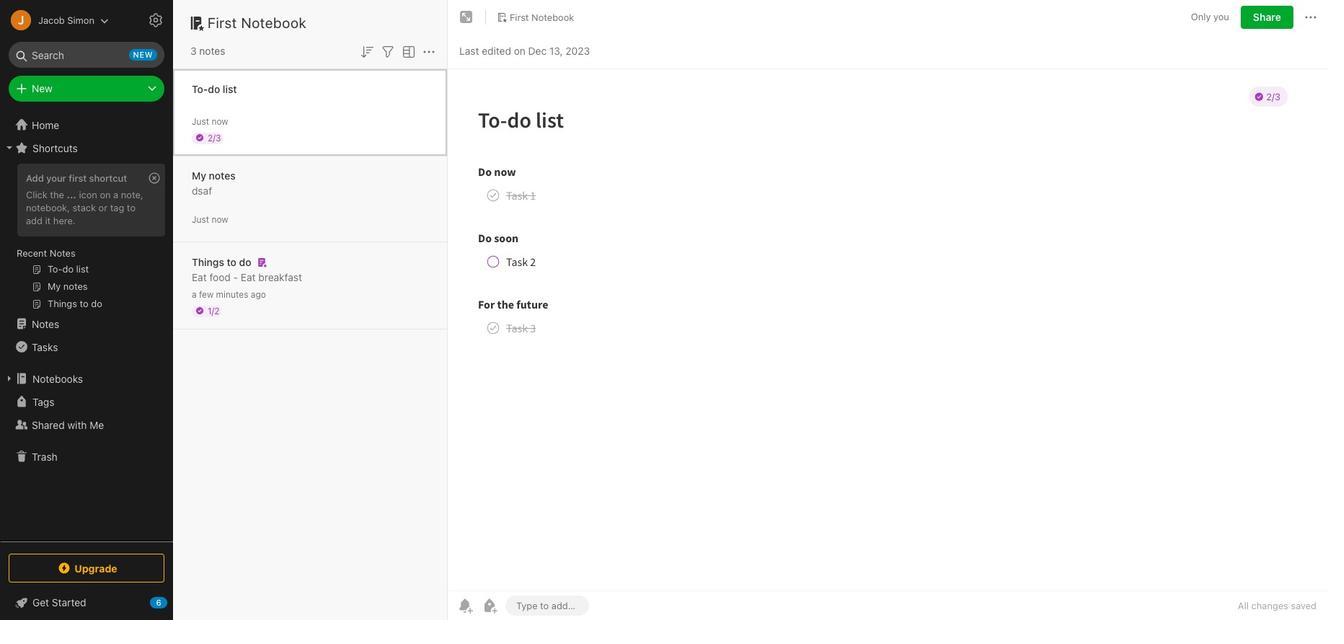 Task type: describe. For each thing, give the bounding box(es) containing it.
trash
[[32, 450, 57, 463]]

jacob simon
[[38, 14, 94, 26]]

get
[[32, 596, 49, 609]]

2 eat from the left
[[241, 271, 256, 283]]

notes for 3 notes
[[199, 45, 225, 57]]

icon
[[79, 189, 97, 200]]

started
[[52, 596, 86, 609]]

1 eat from the left
[[192, 271, 207, 283]]

shared with me link
[[0, 413, 172, 436]]

few
[[199, 289, 214, 300]]

shortcut
[[89, 172, 127, 184]]

3
[[190, 45, 197, 57]]

notebook,
[[26, 202, 70, 213]]

last
[[459, 44, 479, 57]]

tag
[[110, 202, 124, 213]]

dsaf
[[192, 184, 212, 197]]

notebooks link
[[0, 367, 172, 390]]

things to do
[[192, 256, 251, 268]]

edited
[[482, 44, 511, 57]]

a few minutes ago
[[192, 289, 266, 300]]

new search field
[[19, 42, 157, 68]]

Add tag field
[[515, 599, 580, 612]]

to inside icon on a note, notebook, stack or tag to add it here.
[[127, 202, 136, 213]]

stack
[[72, 202, 96, 213]]

to-do list
[[192, 83, 237, 95]]

shortcuts
[[32, 142, 78, 154]]

0 vertical spatial notes
[[50, 247, 75, 259]]

1 now from the top
[[212, 116, 228, 127]]

only
[[1191, 11, 1211, 23]]

food
[[209, 271, 231, 283]]

tags button
[[0, 390, 172, 413]]

add tag image
[[481, 597, 498, 614]]

0 vertical spatial do
[[208, 83, 220, 95]]

recent notes
[[17, 247, 75, 259]]

add
[[26, 172, 44, 184]]

2 just from the top
[[192, 214, 209, 225]]

first notebook inside note list element
[[208, 14, 307, 31]]

click
[[26, 189, 47, 200]]

on inside icon on a note, notebook, stack or tag to add it here.
[[100, 189, 111, 200]]

1/2
[[208, 305, 220, 316]]

more actions image
[[420, 43, 438, 60]]

my
[[192, 169, 206, 181]]

ago
[[251, 289, 266, 300]]

simon
[[67, 14, 94, 26]]

all changes saved
[[1238, 600, 1317, 611]]

-
[[233, 271, 238, 283]]

me
[[90, 419, 104, 431]]

new
[[133, 50, 153, 59]]

to-
[[192, 83, 208, 95]]

View options field
[[397, 42, 418, 60]]

Add filters field
[[379, 42, 397, 60]]

on inside the note window element
[[514, 44, 526, 57]]

note,
[[121, 189, 143, 200]]

1 just from the top
[[192, 116, 209, 127]]

3 notes
[[190, 45, 225, 57]]

Note Editor text field
[[448, 69, 1328, 591]]

Account field
[[0, 6, 109, 35]]

0 vertical spatial more actions field
[[1302, 6, 1320, 29]]

add your first shortcut
[[26, 172, 127, 184]]

only you
[[1191, 11, 1229, 23]]

tasks button
[[0, 335, 172, 358]]

...
[[67, 189, 76, 200]]

upgrade
[[74, 562, 117, 574]]

1 just now from the top
[[192, 116, 228, 127]]

note window element
[[448, 0, 1328, 620]]

first
[[69, 172, 87, 184]]

to inside note list element
[[227, 256, 236, 268]]

6
[[156, 598, 161, 607]]

notebook inside note list element
[[241, 14, 307, 31]]



Task type: vqa. For each thing, say whether or not it's contained in the screenshot.
Note Window element
yes



Task type: locate. For each thing, give the bounding box(es) containing it.
0 vertical spatial notes
[[199, 45, 225, 57]]

with
[[67, 419, 87, 431]]

here.
[[53, 215, 75, 226]]

0 horizontal spatial do
[[208, 83, 220, 95]]

Search text field
[[19, 42, 154, 68]]

list
[[223, 83, 237, 95]]

0 horizontal spatial eat
[[192, 271, 207, 283]]

upgrade button
[[9, 554, 164, 583]]

on left dec
[[514, 44, 526, 57]]

a
[[113, 189, 118, 200], [192, 289, 197, 300]]

0 horizontal spatial to
[[127, 202, 136, 213]]

eat right -
[[241, 271, 256, 283]]

first inside note list element
[[208, 14, 237, 31]]

Sort options field
[[358, 42, 376, 60]]

get started
[[32, 596, 86, 609]]

group
[[0, 159, 172, 318]]

notebook inside button
[[532, 11, 574, 23]]

0 horizontal spatial a
[[113, 189, 118, 200]]

add filters image
[[379, 43, 397, 60]]

1 vertical spatial more actions field
[[420, 42, 438, 60]]

saved
[[1291, 600, 1317, 611]]

first up 3 notes
[[208, 14, 237, 31]]

13,
[[549, 44, 563, 57]]

note list element
[[173, 0, 448, 620]]

0 horizontal spatial first
[[208, 14, 237, 31]]

shared with me
[[32, 419, 104, 431]]

first inside button
[[510, 11, 529, 23]]

0 vertical spatial just now
[[192, 116, 228, 127]]

notes right 3
[[199, 45, 225, 57]]

just now down dsaf
[[192, 214, 228, 225]]

0 vertical spatial just
[[192, 116, 209, 127]]

on
[[514, 44, 526, 57], [100, 189, 111, 200]]

first
[[510, 11, 529, 23], [208, 14, 237, 31]]

0 vertical spatial now
[[212, 116, 228, 127]]

icon on a note, notebook, stack or tag to add it here.
[[26, 189, 143, 226]]

share
[[1253, 11, 1281, 23]]

notes for my notes dsaf
[[209, 169, 236, 181]]

now down dsaf
[[212, 214, 228, 225]]

just now up 2/3
[[192, 116, 228, 127]]

first notebook up dec
[[510, 11, 574, 23]]

trash link
[[0, 445, 172, 468]]

just
[[192, 116, 209, 127], [192, 214, 209, 225]]

1 vertical spatial now
[[212, 214, 228, 225]]

to
[[127, 202, 136, 213], [227, 256, 236, 268]]

1 horizontal spatial first
[[510, 11, 529, 23]]

a inside icon on a note, notebook, stack or tag to add it here.
[[113, 189, 118, 200]]

you
[[1214, 11, 1229, 23]]

1 vertical spatial do
[[239, 256, 251, 268]]

1 horizontal spatial notebook
[[532, 11, 574, 23]]

now up 2/3
[[212, 116, 228, 127]]

0 vertical spatial a
[[113, 189, 118, 200]]

notebook
[[532, 11, 574, 23], [241, 14, 307, 31]]

expand note image
[[458, 9, 475, 26]]

first notebook button
[[492, 7, 579, 27]]

to up -
[[227, 256, 236, 268]]

tree containing home
[[0, 113, 173, 541]]

eat down things
[[192, 271, 207, 283]]

breakfast
[[258, 271, 302, 283]]

2 now from the top
[[212, 214, 228, 225]]

notes right recent
[[50, 247, 75, 259]]

just now
[[192, 116, 228, 127], [192, 214, 228, 225]]

do
[[208, 83, 220, 95], [239, 256, 251, 268]]

home
[[32, 119, 59, 131]]

add a reminder image
[[456, 597, 474, 614]]

changes
[[1252, 600, 1289, 611]]

my notes dsaf
[[192, 169, 236, 197]]

add
[[26, 215, 42, 226]]

0 horizontal spatial more actions field
[[420, 42, 438, 60]]

0 horizontal spatial first notebook
[[208, 14, 307, 31]]

tasks
[[32, 341, 58, 353]]

on up the or at the left top
[[100, 189, 111, 200]]

jacob
[[38, 14, 65, 26]]

2023
[[566, 44, 590, 57]]

or
[[99, 202, 108, 213]]

last edited on dec 13, 2023
[[459, 44, 590, 57]]

0 horizontal spatial on
[[100, 189, 111, 200]]

notes right the my at the top
[[209, 169, 236, 181]]

shortcuts button
[[0, 136, 172, 159]]

first notebook
[[510, 11, 574, 23], [208, 14, 307, 31]]

notes
[[199, 45, 225, 57], [209, 169, 236, 181]]

2 just now from the top
[[192, 214, 228, 225]]

new
[[32, 82, 52, 94]]

1 vertical spatial to
[[227, 256, 236, 268]]

recent
[[17, 247, 47, 259]]

1 horizontal spatial more actions field
[[1302, 6, 1320, 29]]

tags
[[32, 396, 54, 408]]

to down note,
[[127, 202, 136, 213]]

notes up the tasks
[[32, 318, 59, 330]]

a inside note list element
[[192, 289, 197, 300]]

settings image
[[147, 12, 164, 29]]

more actions field right view options field
[[420, 42, 438, 60]]

1 vertical spatial just now
[[192, 214, 228, 225]]

first notebook up 3 notes
[[208, 14, 307, 31]]

more actions image
[[1302, 9, 1320, 26]]

notes inside my notes dsaf
[[209, 169, 236, 181]]

1 vertical spatial notes
[[32, 318, 59, 330]]

1 vertical spatial on
[[100, 189, 111, 200]]

all
[[1238, 600, 1249, 611]]

0 vertical spatial to
[[127, 202, 136, 213]]

notes link
[[0, 312, 172, 335]]

1 horizontal spatial first notebook
[[510, 11, 574, 23]]

2/3
[[208, 132, 221, 143]]

eat
[[192, 271, 207, 283], [241, 271, 256, 283]]

minutes
[[216, 289, 248, 300]]

your
[[46, 172, 66, 184]]

Help and Learning task checklist field
[[0, 591, 173, 614]]

things
[[192, 256, 224, 268]]

shared
[[32, 419, 65, 431]]

a left "few"
[[192, 289, 197, 300]]

share button
[[1241, 6, 1294, 29]]

More actions field
[[1302, 6, 1320, 29], [420, 42, 438, 60]]

0 horizontal spatial notebook
[[241, 14, 307, 31]]

first up last edited on dec 13, 2023
[[510, 11, 529, 23]]

a up tag
[[113, 189, 118, 200]]

1 vertical spatial a
[[192, 289, 197, 300]]

1 vertical spatial notes
[[209, 169, 236, 181]]

do up eat food - eat breakfast on the left of page
[[239, 256, 251, 268]]

the
[[50, 189, 64, 200]]

eat food - eat breakfast
[[192, 271, 302, 283]]

first notebook inside first notebook button
[[510, 11, 574, 23]]

1 horizontal spatial eat
[[241, 271, 256, 283]]

new button
[[9, 76, 164, 102]]

just up 2/3
[[192, 116, 209, 127]]

1 vertical spatial just
[[192, 214, 209, 225]]

1 horizontal spatial on
[[514, 44, 526, 57]]

now
[[212, 116, 228, 127], [212, 214, 228, 225]]

it
[[45, 215, 51, 226]]

dec
[[528, 44, 547, 57]]

click to collapse image
[[168, 593, 178, 611]]

1 horizontal spatial do
[[239, 256, 251, 268]]

do left list
[[208, 83, 220, 95]]

expand notebooks image
[[4, 373, 15, 384]]

more actions field right share button
[[1302, 6, 1320, 29]]

notebooks
[[32, 372, 83, 385]]

home link
[[0, 113, 173, 136]]

tree
[[0, 113, 173, 541]]

0 vertical spatial on
[[514, 44, 526, 57]]

notes
[[50, 247, 75, 259], [32, 318, 59, 330]]

just down dsaf
[[192, 214, 209, 225]]

click the ...
[[26, 189, 76, 200]]

group containing add your first shortcut
[[0, 159, 172, 318]]

1 horizontal spatial a
[[192, 289, 197, 300]]

1 horizontal spatial to
[[227, 256, 236, 268]]



